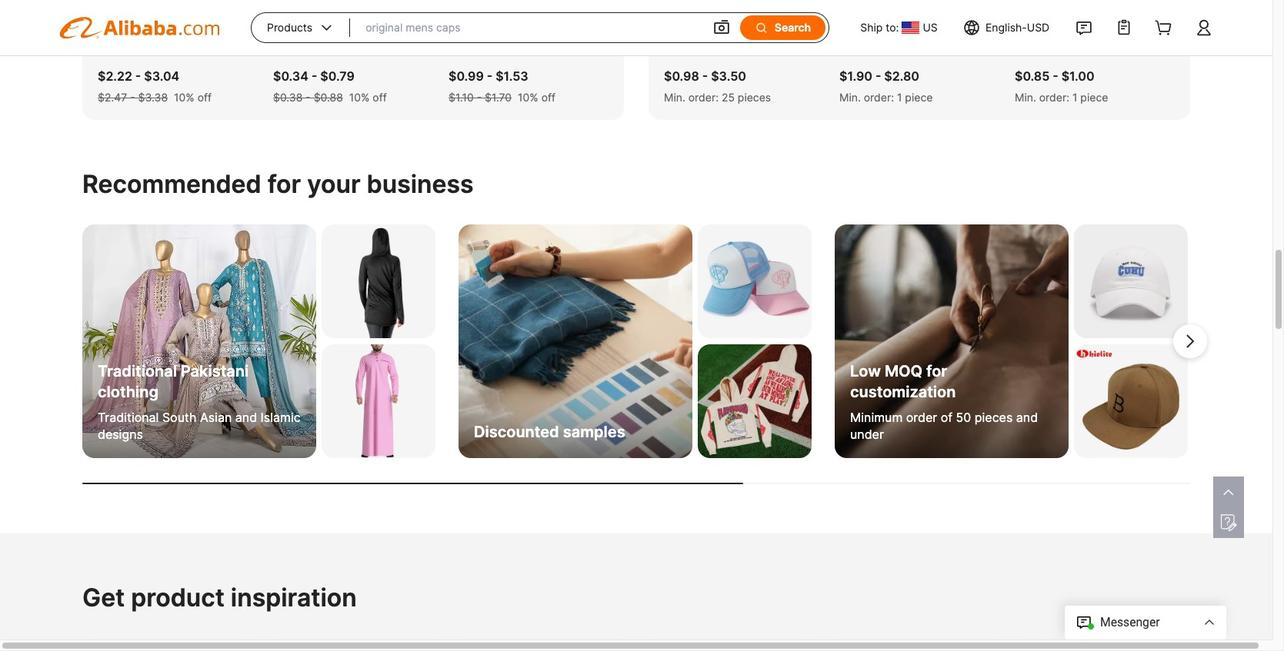 Task type: describe. For each thing, give the bounding box(es) containing it.
samples
[[563, 423, 625, 442]]

islamic
[[261, 410, 301, 426]]

discounted
[[474, 423, 559, 442]]

$1.90 - $2.80 min. order: 1 piece
[[840, 68, 933, 104]]

your
[[307, 169, 361, 199]]

of
[[941, 410, 953, 426]]

get
[[82, 583, 125, 613]]

$0.88
[[314, 91, 343, 104]]

order: for $1.90
[[864, 91, 894, 104]]

1 for $1.00
[[1073, 91, 1078, 104]]

$1.10
[[449, 91, 474, 104]]

ship
[[861, 21, 883, 34]]

order: for $0.98
[[689, 91, 719, 104]]

$0.99
[[449, 68, 484, 84]]

- for $0.99
[[487, 68, 493, 84]]

$0.85 - $1.00 min. order: 1 piece
[[1015, 68, 1109, 104]]


[[713, 18, 731, 37]]

$2.47
[[98, 91, 127, 104]]

- right '$2.47'
[[130, 91, 135, 104]]

order
[[907, 410, 938, 426]]

$2.80
[[885, 68, 920, 84]]

$3.04
[[144, 68, 180, 84]]

$3.38
[[138, 91, 168, 104]]

for inside low moq for customization
[[927, 362, 948, 381]]

$2.22
[[98, 68, 132, 84]]

feedback image
[[1220, 514, 1238, 533]]

minimum order of 50 pieces and under
[[851, 410, 1038, 443]]

search
[[775, 21, 811, 34]]


[[319, 20, 335, 35]]

asian
[[200, 410, 232, 426]]

clothing
[[98, 383, 158, 402]]

minimum
[[851, 410, 903, 426]]

50
[[956, 410, 972, 426]]

traditional pakistani clothing
[[98, 362, 249, 402]]

$0.34
[[273, 68, 309, 84]]

$0.79
[[320, 68, 355, 84]]

- for $0.34
[[312, 68, 317, 84]]

usd
[[1027, 21, 1050, 34]]

recommended for your business
[[82, 169, 474, 199]]

$0.38
[[273, 91, 303, 104]]

$1.70
[[485, 91, 512, 104]]

piece for $1.90 - $2.80
[[905, 91, 933, 104]]

low
[[851, 362, 881, 381]]

$1.00
[[1062, 68, 1095, 84]]

25
[[722, 91, 735, 104]]

recommended
[[82, 169, 261, 199]]

designs
[[98, 427, 143, 443]]

traditional south asian and islamic designs
[[98, 410, 301, 443]]

business
[[367, 169, 474, 199]]

order: for $0.85
[[1040, 91, 1070, 104]]

discounted samples
[[474, 423, 625, 442]]

10% for $3.04
[[174, 91, 195, 104]]

ship to:
[[861, 21, 899, 34]]



Task type: locate. For each thing, give the bounding box(es) containing it.
10% inside the $0.99 - $1.53 $1.10 - $1.70 10% off
[[518, 91, 539, 104]]

- right "$2.22"
[[135, 68, 141, 84]]

off inside $2.22 - $3.04 $2.47 - $3.38 10% off
[[198, 91, 212, 104]]

1 horizontal spatial off
[[373, 91, 387, 104]]

pieces inside $0.98 - $3.50 min. order: 25 pieces
[[738, 91, 771, 104]]

10%
[[174, 91, 195, 104], [349, 91, 370, 104], [518, 91, 539, 104]]

- left $1.00
[[1053, 68, 1059, 84]]

3 min. from the left
[[1015, 91, 1037, 104]]

1 vertical spatial traditional
[[98, 410, 159, 426]]

1 horizontal spatial min.
[[840, 91, 861, 104]]

min. inside $0.85 - $1.00 min. order: 1 piece
[[1015, 91, 1037, 104]]

pieces inside minimum order of 50 pieces and under
[[975, 410, 1013, 426]]

min.
[[664, 91, 686, 104], [840, 91, 861, 104], [1015, 91, 1037, 104]]

2 min. from the left
[[840, 91, 861, 104]]

1 horizontal spatial order:
[[864, 91, 894, 104]]

1 inside the $1.90 - $2.80 min. order: 1 piece
[[897, 91, 902, 104]]

off inside the $0.99 - $1.53 $1.10 - $1.70 10% off
[[542, 91, 556, 104]]

piece for $0.85 - $1.00
[[1081, 91, 1109, 104]]

1 piece from the left
[[905, 91, 933, 104]]

1 1 from the left
[[897, 91, 902, 104]]

traditional inside the traditional south asian and islamic designs
[[98, 410, 159, 426]]

$0.85
[[1015, 68, 1050, 84]]

10% inside $2.22 - $3.04 $2.47 - $3.38 10% off
[[174, 91, 195, 104]]

2 1 from the left
[[1073, 91, 1078, 104]]

1 traditional from the top
[[98, 362, 177, 381]]

order: inside $0.98 - $3.50 min. order: 25 pieces
[[689, 91, 719, 104]]

10% for $1.53
[[518, 91, 539, 104]]

traditional for traditional pakistani clothing
[[98, 362, 177, 381]]

0 vertical spatial traditional
[[98, 362, 177, 381]]

$1.90
[[840, 68, 873, 84]]

- for $1.90
[[876, 68, 882, 84]]

2 order: from the left
[[864, 91, 894, 104]]

for
[[268, 169, 301, 199], [927, 362, 948, 381]]

off for $0.79
[[373, 91, 387, 104]]

0 horizontal spatial 10%
[[174, 91, 195, 104]]

1 and from the left
[[235, 410, 257, 426]]

$0.98 - $3.50 min. order: 25 pieces
[[664, 68, 771, 104]]

- for $2.22
[[135, 68, 141, 84]]

3 10% from the left
[[518, 91, 539, 104]]

piece down $1.00
[[1081, 91, 1109, 104]]

2 10% from the left
[[349, 91, 370, 104]]

order: left 25
[[689, 91, 719, 104]]

1 horizontal spatial and
[[1017, 410, 1038, 426]]

0 horizontal spatial min.
[[664, 91, 686, 104]]

low moq for customization
[[851, 362, 956, 402]]

 search
[[755, 21, 811, 35]]

1 horizontal spatial for
[[927, 362, 948, 381]]

3 off from the left
[[542, 91, 556, 104]]

2 and from the left
[[1017, 410, 1038, 426]]

pieces right 50
[[975, 410, 1013, 426]]

piece inside $0.85 - $1.00 min. order: 1 piece
[[1081, 91, 1109, 104]]

2 traditional from the top
[[98, 410, 159, 426]]

- inside $0.98 - $3.50 min. order: 25 pieces
[[703, 68, 708, 84]]

min. inside $0.98 - $3.50 min. order: 25 pieces
[[664, 91, 686, 104]]

1 off from the left
[[198, 91, 212, 104]]

and inside the traditional south asian and islamic designs
[[235, 410, 257, 426]]

customization
[[851, 383, 956, 402]]

pieces
[[738, 91, 771, 104], [975, 410, 1013, 426]]

10% down '$1.53'
[[518, 91, 539, 104]]

min. down $0.85
[[1015, 91, 1037, 104]]

piece
[[905, 91, 933, 104], [1081, 91, 1109, 104]]

- for $0.85
[[1053, 68, 1059, 84]]

discounted samples link
[[459, 225, 693, 459]]

traditional inside traditional pakistani clothing
[[98, 362, 177, 381]]

2 off from the left
[[373, 91, 387, 104]]

1
[[897, 91, 902, 104], [1073, 91, 1078, 104]]

0 horizontal spatial piece
[[905, 91, 933, 104]]

pieces right 25
[[738, 91, 771, 104]]

and
[[235, 410, 257, 426], [1017, 410, 1038, 426]]

- left $0.88
[[306, 91, 311, 104]]

- right $1.10 at the top of the page
[[477, 91, 482, 104]]

us
[[923, 21, 938, 34]]

0 horizontal spatial pieces
[[738, 91, 771, 104]]

product
[[131, 583, 225, 613]]

1 10% from the left
[[174, 91, 195, 104]]

1 horizontal spatial 10%
[[349, 91, 370, 104]]

order:
[[689, 91, 719, 104], [864, 91, 894, 104], [1040, 91, 1070, 104]]

min. down $1.90
[[840, 91, 861, 104]]

and right 50
[[1017, 410, 1038, 426]]

2 horizontal spatial 10%
[[518, 91, 539, 104]]

off right $3.38 at the top of page
[[198, 91, 212, 104]]

1 horizontal spatial piece
[[1081, 91, 1109, 104]]

0 horizontal spatial off
[[198, 91, 212, 104]]

order: down $2.80
[[864, 91, 894, 104]]

products
[[267, 21, 313, 34]]

2 horizontal spatial off
[[542, 91, 556, 104]]

- right $1.90
[[876, 68, 882, 84]]

off
[[198, 91, 212, 104], [373, 91, 387, 104], [542, 91, 556, 104]]

order: down $0.85
[[1040, 91, 1070, 104]]

1 min. from the left
[[664, 91, 686, 104]]

1 horizontal spatial pieces
[[975, 410, 1013, 426]]

0 vertical spatial pieces
[[738, 91, 771, 104]]

original mens caps text field
[[366, 14, 697, 42]]

- inside $0.85 - $1.00 min. order: 1 piece
[[1053, 68, 1059, 84]]

min. for $0.85 - $1.00
[[1015, 91, 1037, 104]]

off right "$1.70"
[[542, 91, 556, 104]]

and inside minimum order of 50 pieces and under
[[1017, 410, 1038, 426]]

get product inspiration
[[82, 583, 357, 613]]

min. inside the $1.90 - $2.80 min. order: 1 piece
[[840, 91, 861, 104]]

$2.22 - $3.04 $2.47 - $3.38 10% off
[[98, 68, 212, 104]]

traditional up clothing
[[98, 362, 177, 381]]

2 piece from the left
[[1081, 91, 1109, 104]]

english-usd
[[986, 21, 1050, 34]]

order: inside $0.85 - $1.00 min. order: 1 piece
[[1040, 91, 1070, 104]]


[[755, 21, 769, 35]]

3 order: from the left
[[1040, 91, 1070, 104]]

$0.34 - $0.79 $0.38 - $0.88 10% off
[[273, 68, 387, 104]]

1 vertical spatial for
[[927, 362, 948, 381]]

off for $1.53
[[542, 91, 556, 104]]

for left the your
[[268, 169, 301, 199]]

1 for $2.80
[[897, 91, 902, 104]]

1 inside $0.85 - $1.00 min. order: 1 piece
[[1073, 91, 1078, 104]]

- right $0.98
[[703, 68, 708, 84]]

0 horizontal spatial 1
[[897, 91, 902, 104]]

piece down $2.80
[[905, 91, 933, 104]]

1 order: from the left
[[689, 91, 719, 104]]

products 
[[267, 20, 335, 35]]

10% inside $0.34 - $0.79 $0.38 - $0.88 10% off
[[349, 91, 370, 104]]

2 horizontal spatial min.
[[1015, 91, 1037, 104]]

traditional for traditional south asian and islamic designs
[[98, 410, 159, 426]]

min. for $0.98 - $3.50
[[664, 91, 686, 104]]

- left '$1.53'
[[487, 68, 493, 84]]

off for $3.04
[[198, 91, 212, 104]]

and right asian on the left of the page
[[235, 410, 257, 426]]

$3.50
[[711, 68, 747, 84]]

0 horizontal spatial order:
[[689, 91, 719, 104]]

0 horizontal spatial and
[[235, 410, 257, 426]]

$1.53
[[496, 68, 529, 84]]

- left $0.79
[[312, 68, 317, 84]]

for right 'moq'
[[927, 362, 948, 381]]

traditional
[[98, 362, 177, 381], [98, 410, 159, 426]]

under
[[851, 427, 884, 443]]

1 down $1.00
[[1073, 91, 1078, 104]]

10% for $0.79
[[349, 91, 370, 104]]

-
[[135, 68, 141, 84], [312, 68, 317, 84], [487, 68, 493, 84], [703, 68, 708, 84], [876, 68, 882, 84], [1053, 68, 1059, 84], [130, 91, 135, 104], [306, 91, 311, 104], [477, 91, 482, 104]]

inspiration
[[231, 583, 357, 613]]

1 vertical spatial pieces
[[975, 410, 1013, 426]]

south
[[162, 410, 197, 426]]

$0.98
[[664, 68, 699, 84]]

1 down $2.80
[[897, 91, 902, 104]]

english-
[[986, 21, 1027, 34]]

to:
[[886, 21, 899, 34]]

0 horizontal spatial for
[[268, 169, 301, 199]]

off inside $0.34 - $0.79 $0.38 - $0.88 10% off
[[373, 91, 387, 104]]

order: inside the $1.90 - $2.80 min. order: 1 piece
[[864, 91, 894, 104]]

min. for $1.90 - $2.80
[[840, 91, 861, 104]]

pakistani
[[181, 362, 249, 381]]

10% down $0.79
[[349, 91, 370, 104]]

- for $0.98
[[703, 68, 708, 84]]

2 horizontal spatial order:
[[1040, 91, 1070, 104]]

min. down $0.98
[[664, 91, 686, 104]]

off right $0.88
[[373, 91, 387, 104]]

piece inside the $1.90 - $2.80 min. order: 1 piece
[[905, 91, 933, 104]]

1 horizontal spatial 1
[[1073, 91, 1078, 104]]

0 vertical spatial for
[[268, 169, 301, 199]]

product image image
[[322, 225, 436, 339], [698, 225, 812, 339], [1075, 225, 1188, 339], [322, 345, 436, 459], [698, 345, 812, 459], [1075, 345, 1188, 459]]

moq
[[885, 362, 923, 381]]

$0.99 - $1.53 $1.10 - $1.70 10% off
[[449, 68, 556, 104]]

- inside the $1.90 - $2.80 min. order: 1 piece
[[876, 68, 882, 84]]

traditional up designs
[[98, 410, 159, 426]]

10% down $3.04
[[174, 91, 195, 104]]



Task type: vqa. For each thing, say whether or not it's contained in the screenshot.
2nd "Sign" from right
no



